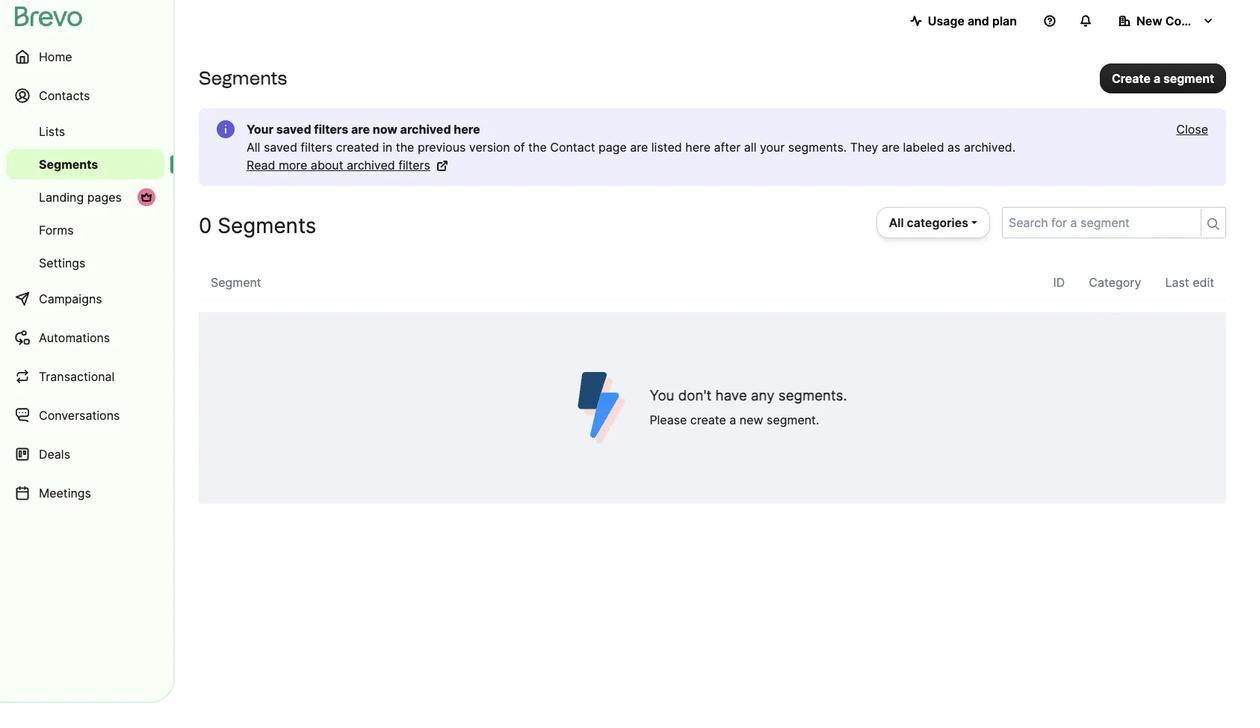Task type: describe. For each thing, give the bounding box(es) containing it.
about
[[311, 158, 343, 173]]

all categories button
[[876, 207, 990, 238]]

lists
[[39, 124, 65, 139]]

all
[[744, 140, 757, 155]]

read
[[247, 158, 275, 173]]

don't
[[678, 387, 712, 404]]

forms
[[39, 223, 74, 238]]

archived inside your saved filters are now archived here all saved filters created in the previous version of the contact page are listed here after all your segments. they are labeled as archived.
[[400, 122, 451, 137]]

read more about archived filters
[[247, 158, 430, 173]]

0 horizontal spatial archived
[[347, 158, 395, 173]]

usage
[[928, 13, 965, 28]]

version
[[469, 140, 510, 155]]

campaigns link
[[6, 281, 164, 317]]

transactional
[[39, 369, 115, 384]]

0 horizontal spatial are
[[351, 122, 370, 137]]

landing
[[39, 190, 84, 205]]

new company
[[1137, 13, 1221, 28]]

1 vertical spatial saved
[[264, 140, 297, 155]]

please create a new segment.
[[650, 413, 819, 427]]

deals
[[39, 447, 70, 462]]

home
[[39, 49, 72, 64]]

1 the from the left
[[396, 140, 414, 155]]

segment
[[211, 275, 261, 290]]

2 horizontal spatial are
[[882, 140, 900, 155]]

0 vertical spatial filters
[[314, 122, 349, 137]]

they
[[850, 140, 878, 155]]

segments inside segments link
[[39, 157, 98, 172]]

read more about archived filters link
[[247, 156, 448, 174]]

search image
[[1208, 218, 1220, 230]]

segment.
[[767, 413, 819, 427]]

landing pages
[[39, 190, 122, 205]]

contacts
[[39, 88, 90, 103]]

and
[[968, 13, 989, 28]]

you
[[650, 387, 674, 404]]

new company button
[[1107, 6, 1226, 36]]

meetings
[[39, 486, 91, 501]]

create
[[690, 413, 726, 427]]

your
[[760, 140, 785, 155]]

0 horizontal spatial here
[[454, 122, 480, 137]]

category
[[1089, 275, 1141, 290]]

all categories
[[889, 215, 969, 230]]

more
[[279, 158, 307, 173]]

0 horizontal spatial a
[[730, 413, 736, 427]]

after
[[714, 140, 741, 155]]

new
[[740, 413, 763, 427]]

0
[[199, 213, 212, 238]]

usage and plan button
[[898, 6, 1029, 36]]

your saved filters are now archived here all saved filters created in the previous version of the contact page are listed here after all your segments. they are labeled as archived.
[[247, 122, 1016, 155]]

2 vertical spatial segments
[[218, 213, 316, 238]]

0 segments
[[199, 213, 316, 238]]

1 vertical spatial here
[[685, 140, 711, 155]]

id
[[1053, 275, 1065, 290]]

deals link
[[6, 436, 164, 472]]

now
[[373, 122, 398, 137]]

have
[[716, 387, 747, 404]]

Search for a segment search field
[[1003, 208, 1195, 238]]

you don't have any segments.
[[650, 387, 847, 404]]

settings
[[39, 256, 86, 271]]

conversations
[[39, 408, 120, 423]]

all inside button
[[889, 215, 904, 230]]

segments link
[[6, 149, 164, 179]]

search button
[[1201, 209, 1226, 237]]

1 vertical spatial filters
[[301, 140, 333, 155]]



Task type: vqa. For each thing, say whether or not it's contained in the screenshot.
the leftmost to
no



Task type: locate. For each thing, give the bounding box(es) containing it.
transactional link
[[6, 359, 164, 395]]

1 horizontal spatial a
[[1154, 71, 1161, 86]]

a left new
[[730, 413, 736, 427]]

last edit
[[1165, 275, 1214, 290]]

1 horizontal spatial are
[[630, 140, 648, 155]]

segment
[[1164, 71, 1214, 86]]

campaigns
[[39, 291, 102, 306]]

categories
[[907, 215, 969, 230]]

lists link
[[6, 117, 164, 146]]

segments down read
[[218, 213, 316, 238]]

1 vertical spatial segments.
[[779, 387, 847, 404]]

please
[[650, 413, 687, 427]]

the right "in"
[[396, 140, 414, 155]]

in
[[383, 140, 392, 155]]

usage and plan
[[928, 13, 1017, 28]]

0 vertical spatial archived
[[400, 122, 451, 137]]

edit
[[1193, 275, 1214, 290]]

here up version
[[454, 122, 480, 137]]

0 vertical spatial saved
[[276, 122, 311, 137]]

as
[[948, 140, 961, 155]]

all
[[247, 140, 260, 155], [889, 215, 904, 230]]

contacts link
[[6, 78, 164, 114]]

contact
[[550, 140, 595, 155]]

saved right your
[[276, 122, 311, 137]]

close link
[[1177, 120, 1208, 138]]

1 vertical spatial archived
[[347, 158, 395, 173]]

meetings link
[[6, 475, 164, 511]]

conversations link
[[6, 398, 164, 433]]

segments. right your
[[788, 140, 847, 155]]

here
[[454, 122, 480, 137], [685, 140, 711, 155]]

1 horizontal spatial the
[[528, 140, 547, 155]]

plan
[[992, 13, 1017, 28]]

home link
[[6, 39, 164, 75]]

all inside your saved filters are now archived here all saved filters created in the previous version of the contact page are listed here after all your segments. they are labeled as archived.
[[247, 140, 260, 155]]

last
[[1165, 275, 1189, 290]]

create a segment
[[1112, 71, 1214, 86]]

0 horizontal spatial the
[[396, 140, 414, 155]]

alert containing your saved filters are now archived here
[[199, 108, 1226, 186]]

segments
[[199, 67, 287, 89], [39, 157, 98, 172], [218, 213, 316, 238]]

archived.
[[964, 140, 1016, 155]]

forms link
[[6, 215, 164, 245]]

are up created
[[351, 122, 370, 137]]

page
[[599, 140, 627, 155]]

of
[[514, 140, 525, 155]]

all left categories
[[889, 215, 904, 230]]

a right create
[[1154, 71, 1161, 86]]

your
[[247, 122, 274, 137]]

1 horizontal spatial archived
[[400, 122, 451, 137]]

segments up your
[[199, 67, 287, 89]]

2 vertical spatial filters
[[398, 158, 430, 173]]

automations
[[39, 330, 110, 345]]

company
[[1166, 13, 1221, 28]]

1 vertical spatial a
[[730, 413, 736, 427]]

the
[[396, 140, 414, 155], [528, 140, 547, 155]]

settings link
[[6, 248, 164, 278]]

1 horizontal spatial all
[[889, 215, 904, 230]]

are right page
[[630, 140, 648, 155]]

created
[[336, 140, 379, 155]]

filters
[[314, 122, 349, 137], [301, 140, 333, 155], [398, 158, 430, 173]]

are
[[351, 122, 370, 137], [630, 140, 648, 155], [882, 140, 900, 155]]

close
[[1177, 122, 1208, 137]]

2 the from the left
[[528, 140, 547, 155]]

create
[[1112, 71, 1151, 86]]

1 vertical spatial all
[[889, 215, 904, 230]]

labeled
[[903, 140, 944, 155]]

the right of
[[528, 140, 547, 155]]

automations link
[[6, 320, 164, 356]]

1 vertical spatial segments
[[39, 157, 98, 172]]

are right they
[[882, 140, 900, 155]]

previous
[[418, 140, 466, 155]]

filters up created
[[314, 122, 349, 137]]

alert
[[199, 108, 1226, 186]]

archived down created
[[347, 158, 395, 173]]

create a segment button
[[1100, 63, 1226, 93]]

listed
[[652, 140, 682, 155]]

here left after
[[685, 140, 711, 155]]

0 horizontal spatial all
[[247, 140, 260, 155]]

new
[[1137, 13, 1163, 28]]

pages
[[87, 190, 122, 205]]

saved up the more
[[264, 140, 297, 155]]

segments. up segment.
[[779, 387, 847, 404]]

landing pages link
[[6, 182, 164, 212]]

0 vertical spatial a
[[1154, 71, 1161, 86]]

a
[[1154, 71, 1161, 86], [730, 413, 736, 427]]

segments up 'landing'
[[39, 157, 98, 172]]

archived up previous
[[400, 122, 451, 137]]

saved
[[276, 122, 311, 137], [264, 140, 297, 155]]

0 vertical spatial segments.
[[788, 140, 847, 155]]

filters down previous
[[398, 158, 430, 173]]

0 vertical spatial all
[[247, 140, 260, 155]]

left___rvooi image
[[140, 191, 152, 203]]

a inside button
[[1154, 71, 1161, 86]]

segments.
[[788, 140, 847, 155], [779, 387, 847, 404]]

all down your
[[247, 140, 260, 155]]

0 vertical spatial segments
[[199, 67, 287, 89]]

1 horizontal spatial here
[[685, 140, 711, 155]]

0 vertical spatial here
[[454, 122, 480, 137]]

filters up about
[[301, 140, 333, 155]]

archived
[[400, 122, 451, 137], [347, 158, 395, 173]]

any
[[751, 387, 775, 404]]

segments. inside your saved filters are now archived here all saved filters created in the previous version of the contact page are listed here after all your segments. they are labeled as archived.
[[788, 140, 847, 155]]



